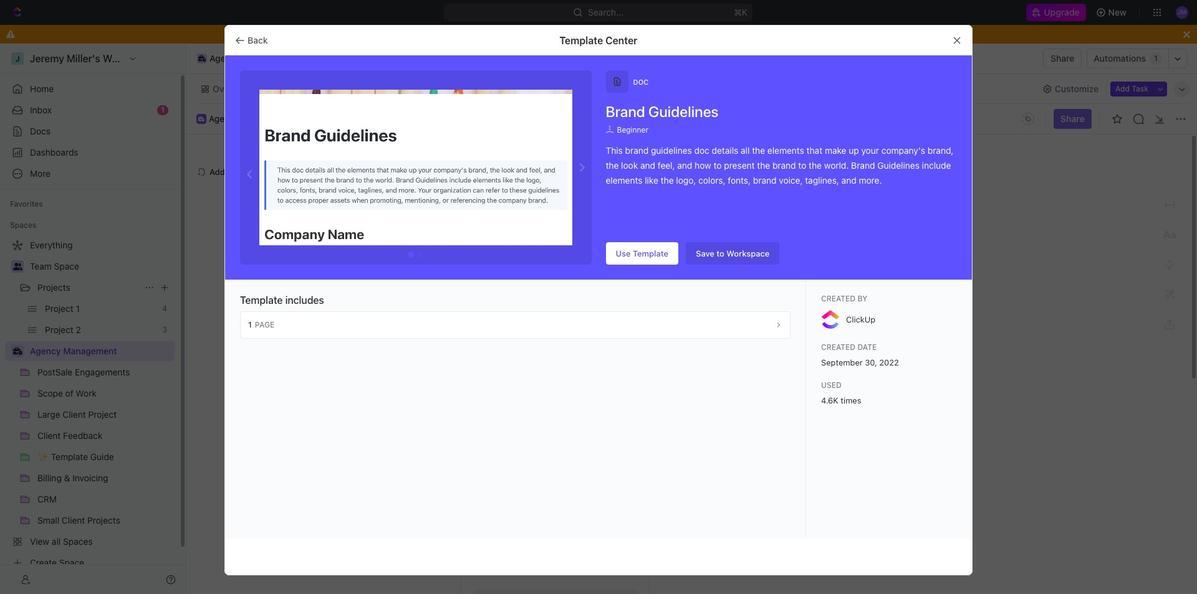 Task type: describe. For each thing, give the bounding box(es) containing it.
used
[[821, 381, 842, 390]]

you
[[480, 29, 495, 39]]

2 vertical spatial brand
[[753, 175, 777, 186]]

want
[[497, 29, 517, 39]]

beginner
[[617, 125, 649, 135]]

0 horizontal spatial elements
[[606, 175, 643, 186]]

sidebar
[[801, 329, 834, 340]]

1 horizontal spatial business time image
[[198, 116, 205, 121]]

do you want to enable browser notifications?
[[466, 29, 654, 39]]

present
[[724, 160, 755, 171]]

access
[[474, 329, 506, 340]]

back button
[[230, 30, 275, 50]]

all
[[741, 145, 750, 156]]

includes
[[285, 295, 324, 306]]

workspace
[[727, 249, 770, 258]]

to right want
[[520, 29, 528, 39]]

⌘k
[[734, 7, 748, 17]]

customize
[[1055, 83, 1099, 94]]

your
[[861, 145, 879, 156]]

the down "that" on the top of page
[[809, 160, 822, 171]]

the down feel,
[[661, 175, 674, 186]]

sidebar navigation
[[0, 44, 186, 595]]

upgrade link
[[1027, 4, 1086, 21]]

to right save
[[717, 249, 725, 258]]

save
[[696, 249, 715, 258]]

created for created by
[[821, 294, 856, 304]]

shown
[[837, 329, 866, 340]]

brand inside this brand guidelines doc details all the elements that make up your company's brand, the look and feel, and how to present the brand to the world. brand guidelines include elements like the logo, colors, fonts, brand voice, taglines, and more.
[[851, 160, 875, 171]]

click
[[480, 344, 501, 355]]

do
[[466, 29, 478, 39]]

agency management link for business time image inside sidebar navigation
[[30, 342, 172, 362]]

business time image
[[198, 55, 206, 62]]

management for the right business time image
[[241, 113, 294, 124]]

inbox
[[30, 105, 52, 115]]

included
[[525, 329, 564, 340]]

started
[[532, 297, 600, 321]]

getting
[[461, 297, 528, 321]]

user group image
[[13, 263, 22, 271]]

created date september 30, 2022
[[821, 343, 899, 368]]

0 vertical spatial brand
[[625, 145, 649, 156]]

to access the included setup guide and relevant resources, navigate to the sidebar shown below and click
[[461, 329, 898, 355]]

and up "logo,"
[[677, 160, 692, 171]]

workload
[[632, 83, 672, 94]]

overview link
[[210, 80, 251, 98]]

0 vertical spatial agency management link
[[194, 51, 300, 66]]

logo,
[[676, 175, 696, 186]]

dashboards link
[[5, 143, 175, 163]]

add for add task
[[1116, 84, 1130, 93]]

use
[[616, 249, 631, 258]]

process
[[518, 83, 551, 94]]

overall process
[[487, 83, 551, 94]]

0 vertical spatial agency management
[[210, 53, 297, 64]]

to up voice,
[[798, 160, 807, 171]]

back
[[248, 35, 268, 45]]

spaces
[[10, 221, 36, 230]]

created by
[[821, 294, 868, 304]]

up
[[849, 145, 859, 156]]

details
[[712, 145, 739, 156]]

customize button
[[1039, 80, 1103, 98]]

taglines,
[[805, 175, 839, 186]]

0 horizontal spatial welcome!
[[274, 83, 315, 94]]

add for add page
[[210, 167, 225, 177]]

0 vertical spatial management
[[243, 53, 297, 64]]

wiki link
[[336, 80, 356, 98]]

use template
[[616, 249, 669, 258]]

fonts,
[[728, 175, 751, 186]]

management for business time image inside sidebar navigation
[[63, 346, 117, 357]]

dashboards
[[30, 147, 78, 158]]

the down this
[[606, 160, 619, 171]]

doc
[[633, 78, 649, 86]]

feel,
[[658, 160, 675, 171]]

docs link
[[5, 122, 175, 142]]

include
[[922, 160, 951, 171]]

setup
[[567, 329, 592, 340]]

automations
[[1094, 53, 1146, 64]]

organizational chart
[[379, 83, 464, 94]]

browser
[[560, 29, 594, 39]]

the left sidebar
[[783, 329, 798, 340]]

30,
[[865, 358, 877, 368]]

0 horizontal spatial guidelines
[[649, 103, 719, 120]]

date
[[858, 343, 877, 352]]

1 vertical spatial brand
[[773, 160, 796, 171]]

guidelines
[[651, 145, 692, 156]]

tree inside sidebar navigation
[[5, 236, 175, 574]]

wiki
[[338, 83, 356, 94]]

doc
[[694, 145, 710, 156]]

organizational
[[379, 83, 439, 94]]

guidelines inside this brand guidelines doc details all the elements that make up your company's brand, the look and feel, and how to present the brand to the world. brand guidelines include elements like the logo, colors, fonts, brand voice, taglines, and more.
[[878, 160, 920, 171]]

timeline link
[[572, 80, 609, 98]]

0 vertical spatial brand
[[606, 103, 645, 120]]

favorites button
[[5, 197, 48, 212]]

2022
[[879, 358, 899, 368]]

the right present
[[757, 160, 770, 171]]

clickup
[[846, 315, 876, 325]]



Task type: locate. For each thing, give the bounding box(es) containing it.
overview
[[213, 83, 251, 94]]

1 vertical spatial 1
[[161, 105, 165, 115]]

0 vertical spatial welcome!
[[274, 83, 315, 94]]

this brand guidelines doc details all the elements that make up your company's brand, the look and feel, and how to present the brand to the world. brand guidelines include elements like the logo, colors, fonts, brand voice, taglines, and more.
[[606, 145, 954, 186]]

0 vertical spatial agency
[[210, 53, 240, 64]]

add task button
[[1111, 81, 1154, 96]]

created up september
[[821, 343, 856, 352]]

and down to
[[461, 344, 477, 355]]

and down world.
[[842, 175, 857, 186]]

navigate
[[731, 329, 769, 340]]

brand,
[[928, 145, 954, 156]]

management inside tree
[[63, 346, 117, 357]]

0 vertical spatial business time image
[[198, 116, 205, 121]]

share down customize 'button'
[[1061, 113, 1085, 124]]

workload link
[[630, 80, 672, 98]]

task
[[1132, 84, 1149, 93]]

1 vertical spatial guidelines
[[878, 160, 920, 171]]

notifications?
[[596, 29, 652, 39]]

search...
[[588, 7, 624, 17]]

2 horizontal spatial 1
[[1154, 54, 1158, 63]]

business time image
[[198, 116, 205, 121], [13, 348, 22, 355]]

and up the like at the right top of the page
[[640, 160, 655, 171]]

1 vertical spatial agency management
[[209, 113, 294, 124]]

to
[[520, 29, 528, 39], [714, 160, 722, 171], [798, 160, 807, 171], [717, 249, 725, 258], [772, 329, 781, 340]]

times
[[841, 396, 861, 406]]

2 created from the top
[[821, 343, 856, 352]]

1 vertical spatial agency management link
[[209, 113, 294, 124]]

elements
[[768, 145, 804, 156], [606, 175, 643, 186]]

to inside to access the included setup guide and relevant resources, navigate to the sidebar shown below and click
[[772, 329, 781, 340]]

1 vertical spatial page
[[255, 321, 275, 330]]

team space link
[[30, 257, 172, 277]]

home
[[30, 84, 54, 94]]

make
[[825, 145, 847, 156]]

new button
[[1091, 2, 1134, 22]]

1 vertical spatial agency
[[209, 113, 239, 124]]

template up 1 page at left bottom
[[240, 295, 283, 306]]

by
[[858, 294, 868, 304]]

1 vertical spatial management
[[241, 113, 294, 124]]

management
[[243, 53, 297, 64], [241, 113, 294, 124], [63, 346, 117, 357]]

team
[[30, 261, 52, 272]]

template for template center
[[560, 35, 603, 46]]

september
[[821, 358, 863, 368]]

0 vertical spatial add
[[1116, 84, 1130, 93]]

look
[[621, 160, 638, 171]]

template includes
[[240, 295, 324, 306]]

elements left "that" on the top of page
[[768, 145, 804, 156]]

0 horizontal spatial template
[[240, 295, 283, 306]]

guidelines down company's
[[878, 160, 920, 171]]

brand
[[606, 103, 645, 120], [851, 160, 875, 171]]

4.6k
[[821, 396, 839, 406]]

brand guidelines
[[606, 103, 719, 120]]

1 horizontal spatial elements
[[768, 145, 804, 156]]

like
[[645, 175, 658, 186]]

agency management
[[210, 53, 297, 64], [209, 113, 294, 124], [30, 346, 117, 357]]

1 created from the top
[[821, 294, 856, 304]]

add task
[[1116, 84, 1149, 93]]

elements down look
[[606, 175, 643, 186]]

1 vertical spatial add
[[210, 167, 225, 177]]

this
[[606, 145, 623, 156]]

template center
[[560, 35, 638, 46]]

to right navigate
[[772, 329, 781, 340]]

agency management for business time image inside sidebar navigation
[[30, 346, 117, 357]]

getting started
[[461, 297, 600, 321]]

2 horizontal spatial template
[[633, 249, 669, 258]]

to right how
[[714, 160, 722, 171]]

1 horizontal spatial template
[[560, 35, 603, 46]]

page for 1 page
[[255, 321, 275, 330]]

1 vertical spatial business time image
[[13, 348, 22, 355]]

0 vertical spatial 1
[[1154, 54, 1158, 63]]

organizational chart link
[[376, 80, 464, 98]]

brand up beginner
[[606, 103, 645, 120]]

template right use
[[633, 249, 669, 258]]

2 vertical spatial management
[[63, 346, 117, 357]]

center
[[606, 35, 638, 46]]

0 vertical spatial created
[[821, 294, 856, 304]]

business time image inside sidebar navigation
[[13, 348, 22, 355]]

2 vertical spatial agency
[[30, 346, 61, 357]]

that
[[807, 145, 823, 156]]

projects
[[37, 282, 70, 293]]

template for template includes
[[240, 295, 283, 306]]

share up customize 'button'
[[1051, 53, 1075, 64]]

to
[[461, 329, 471, 340]]

used 4.6k times
[[821, 381, 861, 406]]

the right access
[[508, 329, 523, 340]]

tree containing team space
[[5, 236, 175, 574]]

home link
[[5, 79, 175, 99]]

tree
[[5, 236, 175, 574]]

created for created date september 30, 2022
[[821, 343, 856, 352]]

2 vertical spatial template
[[240, 295, 283, 306]]

welcome! up getting started
[[459, 241, 575, 270]]

0 vertical spatial elements
[[768, 145, 804, 156]]

0 vertical spatial share
[[1051, 53, 1075, 64]]

0 horizontal spatial 1
[[161, 105, 165, 115]]

agency management link for the right business time image
[[209, 113, 294, 124]]

page for add page
[[227, 167, 246, 177]]

created inside created date september 30, 2022
[[821, 343, 856, 352]]

brand right fonts,
[[753, 175, 777, 186]]

1 vertical spatial template
[[633, 249, 669, 258]]

0 vertical spatial guidelines
[[649, 103, 719, 120]]

guidelines
[[649, 103, 719, 120], [878, 160, 920, 171]]

1 vertical spatial brand
[[851, 160, 875, 171]]

world.
[[824, 160, 849, 171]]

favorites
[[10, 200, 43, 209]]

guide
[[595, 329, 620, 340]]

2 vertical spatial agency management
[[30, 346, 117, 357]]

1 horizontal spatial welcome!
[[459, 241, 575, 270]]

space
[[54, 261, 79, 272]]

1 vertical spatial created
[[821, 343, 856, 352]]

guidelines down workload
[[649, 103, 719, 120]]

1 inside sidebar navigation
[[161, 105, 165, 115]]

agency management inside tree
[[30, 346, 117, 357]]

1 vertical spatial share
[[1061, 113, 1085, 124]]

0 vertical spatial template
[[560, 35, 603, 46]]

page
[[227, 167, 246, 177], [255, 321, 275, 330]]

colors,
[[698, 175, 726, 186]]

brand up voice,
[[773, 160, 796, 171]]

2 vertical spatial agency management link
[[30, 342, 172, 362]]

upgrade
[[1044, 7, 1080, 17]]

1 horizontal spatial guidelines
[[878, 160, 920, 171]]

template down search...
[[560, 35, 603, 46]]

1 vertical spatial welcome!
[[459, 241, 575, 270]]

docs
[[30, 126, 51, 137]]

company's
[[882, 145, 925, 156]]

agency inside sidebar navigation
[[30, 346, 61, 357]]

agency management for the right business time image
[[209, 113, 294, 124]]

chart
[[441, 83, 464, 94]]

add inside the add task 'button'
[[1116, 84, 1130, 93]]

1 horizontal spatial brand
[[851, 160, 875, 171]]

1 vertical spatial elements
[[606, 175, 643, 186]]

1 horizontal spatial page
[[255, 321, 275, 330]]

welcome! left wiki link at top left
[[274, 83, 315, 94]]

0 vertical spatial page
[[227, 167, 246, 177]]

welcome!
[[274, 83, 315, 94], [459, 241, 575, 270]]

brand down your
[[851, 160, 875, 171]]

new
[[1109, 7, 1127, 17]]

0 horizontal spatial page
[[227, 167, 246, 177]]

1 page
[[248, 321, 275, 330]]

1 horizontal spatial 1
[[248, 321, 252, 330]]

relevant
[[642, 329, 678, 340]]

created left by
[[821, 294, 856, 304]]

overall process link
[[485, 80, 551, 98]]

below
[[869, 329, 896, 340]]

team space
[[30, 261, 79, 272]]

enable
[[530, 29, 558, 39]]

0 horizontal spatial brand
[[606, 103, 645, 120]]

voice,
[[779, 175, 803, 186]]

welcome! link
[[272, 80, 315, 98]]

0 horizontal spatial business time image
[[13, 348, 22, 355]]

and right guide
[[623, 329, 639, 340]]

1 horizontal spatial add
[[1116, 84, 1130, 93]]

overall
[[487, 83, 516, 94]]

0 horizontal spatial add
[[210, 167, 225, 177]]

the right all
[[752, 145, 765, 156]]

projects link
[[37, 278, 140, 298]]

how
[[695, 160, 711, 171]]

brand up look
[[625, 145, 649, 156]]

2 vertical spatial 1
[[248, 321, 252, 330]]

agency
[[210, 53, 240, 64], [209, 113, 239, 124], [30, 346, 61, 357]]

share inside button
[[1051, 53, 1075, 64]]

agency management link
[[194, 51, 300, 66], [209, 113, 294, 124], [30, 342, 172, 362]]

timeline
[[574, 83, 609, 94]]

and
[[640, 160, 655, 171], [677, 160, 692, 171], [842, 175, 857, 186], [623, 329, 639, 340], [461, 344, 477, 355]]



Task type: vqa. For each thing, say whether or not it's contained in the screenshot.
favorites button at the left top of the page
yes



